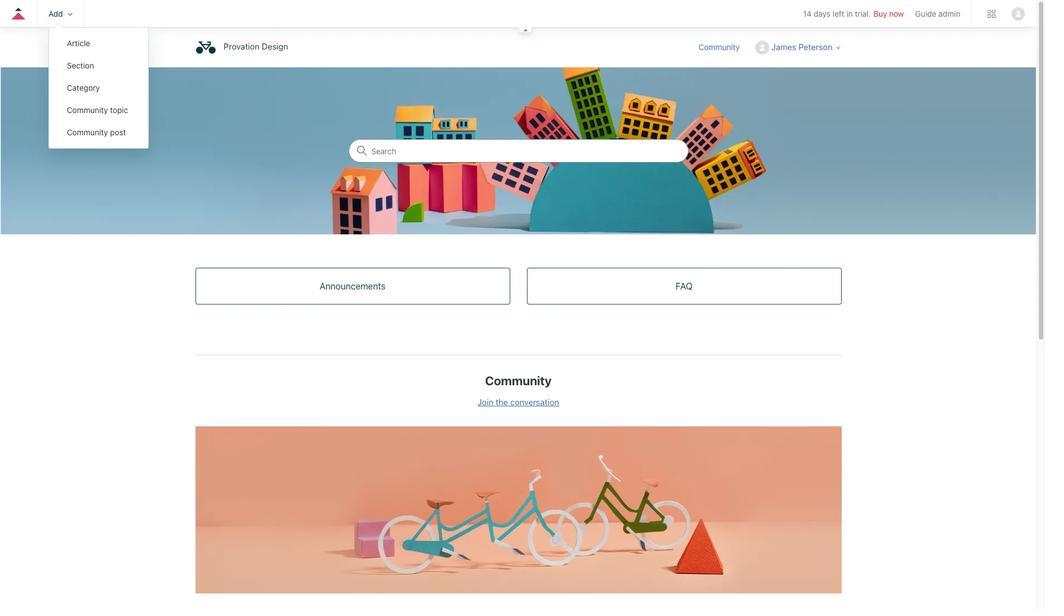 Task type: vqa. For each thing, say whether or not it's contained in the screenshot.
the 4 within the apps and integrations heading
no



Task type: describe. For each thing, give the bounding box(es) containing it.
guide
[[915, 9, 937, 18]]

james peterson button
[[756, 41, 842, 55]]

community post link
[[49, 121, 148, 144]]

guide admin link
[[915, 9, 961, 18]]

section link
[[49, 55, 148, 77]]

admin
[[939, 9, 961, 18]]

join
[[478, 397, 494, 407]]

now
[[889, 9, 904, 19]]

article link
[[49, 32, 148, 55]]

join the conversation link
[[478, 397, 559, 407]]

add
[[48, 9, 63, 18]]

conversation
[[510, 397, 559, 407]]

topic
[[110, 105, 128, 115]]

buy
[[874, 9, 887, 19]]

Search search field
[[349, 140, 688, 162]]

community main content
[[0, 67, 1037, 610]]

category link
[[49, 77, 148, 99]]

provation design
[[224, 41, 288, 52]]

james
[[772, 42, 797, 52]]

buy now link
[[874, 9, 904, 19]]

james peterson
[[772, 42, 833, 52]]

provation design help center home page image
[[195, 37, 216, 58]]

guide navigation image
[[523, 29, 527, 31]]

announcements link
[[196, 269, 510, 304]]

faq
[[676, 281, 693, 291]]

user avatar image
[[1012, 7, 1025, 20]]

design
[[262, 41, 288, 52]]

the
[[496, 397, 508, 407]]



Task type: locate. For each thing, give the bounding box(es) containing it.
community link
[[699, 41, 751, 53]]

add button
[[48, 9, 72, 18]]

community topic link
[[49, 99, 148, 121]]

None search field
[[349, 139, 688, 163]]

announcements
[[320, 281, 386, 291]]

14 days left in trial. buy now
[[803, 9, 904, 19]]

days
[[814, 9, 831, 19]]

faq link
[[527, 269, 841, 304]]

community post
[[67, 128, 126, 137]]

peterson
[[799, 42, 833, 52]]

article
[[67, 38, 90, 48]]

join the conversation
[[478, 397, 559, 407]]

provation design link
[[195, 37, 294, 58]]

navigation containing add
[[0, 0, 1037, 149]]

section
[[67, 61, 94, 70]]

in
[[847, 9, 853, 19]]

14
[[803, 9, 812, 19]]

community inside main content
[[485, 374, 552, 388]]

community for community post
[[67, 128, 108, 137]]

community topic
[[67, 105, 128, 115]]

zendesk products image
[[988, 10, 996, 18]]

provation
[[224, 41, 260, 52]]

trial.
[[855, 9, 871, 19]]

left
[[833, 9, 845, 19]]

community for community topic
[[67, 105, 108, 115]]

post
[[110, 128, 126, 137]]

category
[[67, 83, 100, 92]]

guide admin
[[915, 9, 961, 18]]

community for community link
[[699, 42, 740, 52]]

community
[[699, 42, 740, 52], [67, 105, 108, 115], [67, 128, 108, 137], [485, 374, 552, 388]]

navigation
[[0, 0, 1037, 149]]



